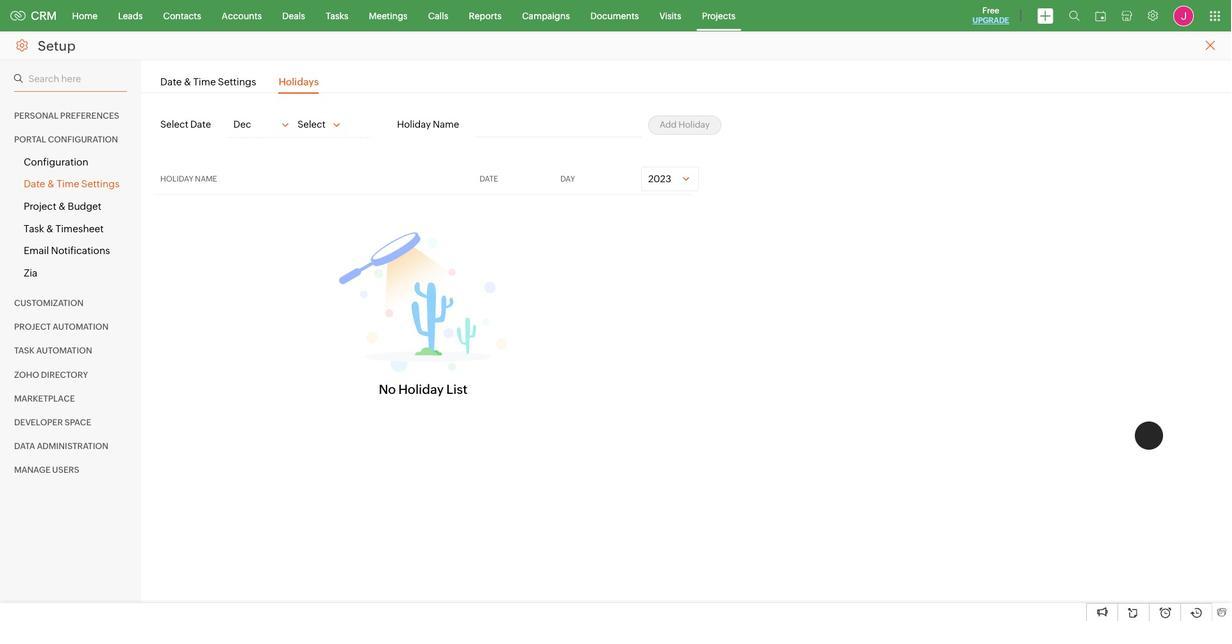 Task type: describe. For each thing, give the bounding box(es) containing it.
contacts link
[[153, 0, 212, 31]]

visits
[[660, 11, 682, 21]]

deals link
[[272, 0, 316, 31]]

meetings
[[369, 11, 408, 21]]

search element
[[1062, 0, 1088, 31]]

reports link
[[459, 0, 512, 31]]

crm
[[31, 9, 57, 22]]

visits link
[[650, 0, 692, 31]]

deals
[[283, 11, 305, 21]]

create menu image
[[1038, 8, 1054, 23]]

documents
[[591, 11, 639, 21]]

campaigns link
[[512, 0, 581, 31]]

tasks
[[326, 11, 349, 21]]

tasks link
[[316, 0, 359, 31]]

projects link
[[692, 0, 746, 31]]

free
[[983, 6, 1000, 15]]

calls
[[428, 11, 449, 21]]

upgrade
[[973, 16, 1010, 25]]



Task type: vqa. For each thing, say whether or not it's contained in the screenshot.
the left :
no



Task type: locate. For each thing, give the bounding box(es) containing it.
leads
[[118, 11, 143, 21]]

reports
[[469, 11, 502, 21]]

leads link
[[108, 0, 153, 31]]

campaigns
[[522, 11, 570, 21]]

profile element
[[1167, 0, 1202, 31]]

create menu element
[[1030, 0, 1062, 31]]

calls link
[[418, 0, 459, 31]]

crm link
[[10, 9, 57, 22]]

contacts
[[163, 11, 201, 21]]

search image
[[1070, 10, 1081, 21]]

free upgrade
[[973, 6, 1010, 25]]

accounts link
[[212, 0, 272, 31]]

calendar image
[[1096, 11, 1107, 21]]

profile image
[[1174, 5, 1195, 26]]

home link
[[62, 0, 108, 31]]

documents link
[[581, 0, 650, 31]]

meetings link
[[359, 0, 418, 31]]

projects
[[702, 11, 736, 21]]

accounts
[[222, 11, 262, 21]]

home
[[72, 11, 98, 21]]



